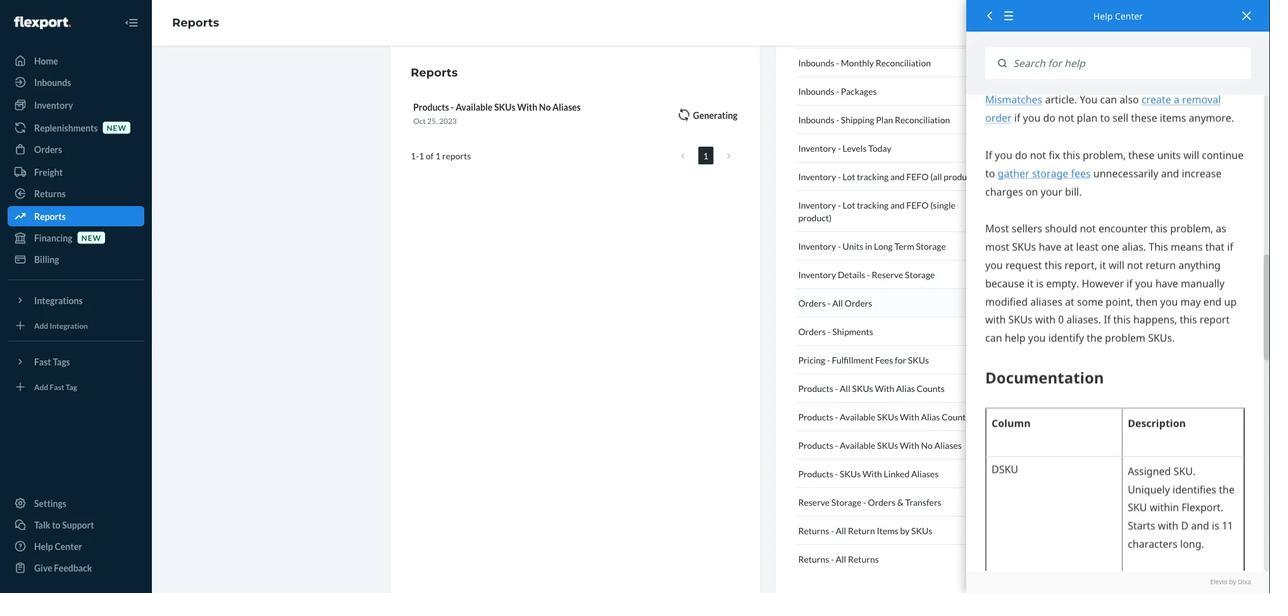 Task type: describe. For each thing, give the bounding box(es) containing it.
new for financing
[[81, 233, 101, 242]]

plan
[[876, 114, 893, 125]]

product)
[[798, 212, 832, 223]]

inbounds - shipping plan reconciliation
[[798, 114, 950, 125]]

- for inbounds - packages
[[836, 86, 839, 97]]

- for products - available skus with alias counts
[[835, 412, 838, 422]]

- for inbounds - monthly reconciliation
[[836, 57, 839, 68]]

add for add fast tag
[[34, 382, 48, 392]]

fees
[[875, 355, 893, 365]]

fast inside dropdown button
[[34, 357, 51, 367]]

inbounds for inbounds - monthly reconciliation
[[798, 57, 834, 68]]

Search search field
[[1007, 47, 1251, 79]]

inbounds link
[[8, 72, 144, 92]]

inbounds for inbounds - packages
[[798, 86, 834, 97]]

inventory for inventory - units in long term storage
[[798, 241, 836, 252]]

billing
[[34, 254, 59, 265]]

elevio by dixa link
[[985, 578, 1251, 587]]

monthly
[[841, 57, 874, 68]]

orders up shipments
[[845, 298, 872, 308]]

0 vertical spatial center
[[1115, 10, 1143, 22]]

- up returns - all return items by skus
[[863, 497, 866, 508]]

- for inventory - units in long term storage
[[838, 241, 841, 252]]

0 vertical spatial storage
[[916, 241, 946, 252]]

inventory for inventory - lot tracking and fefo (all products)
[[798, 171, 836, 182]]

(all
[[930, 171, 942, 182]]

lot for inventory - lot tracking and fefo (all products)
[[843, 171, 855, 182]]

0 horizontal spatial reports link
[[8, 206, 144, 227]]

fast tags button
[[8, 352, 144, 372]]

no for products - available skus with no aliases oct 25, 2023
[[539, 102, 551, 112]]

inventory - units in long term storage button
[[796, 232, 1002, 261]]

add for add integration
[[34, 321, 48, 330]]

products for products - available skus with no aliases
[[798, 440, 833, 451]]

inventory - lot tracking and fefo (all products) button
[[796, 163, 1002, 191]]

chevron left image
[[681, 151, 685, 160]]

products - all skus with alias counts
[[798, 383, 945, 394]]

reconciliation inside button
[[876, 57, 931, 68]]

add integration link
[[8, 316, 144, 336]]

packages
[[841, 86, 877, 97]]

by inside 'returns - all return items by skus' button
[[900, 526, 910, 536]]

alias for products - all skus with alias counts
[[896, 383, 915, 394]]

fulfillment
[[832, 355, 874, 365]]

new for replenishments
[[107, 123, 127, 132]]

inventory - units in long term storage
[[798, 241, 946, 252]]

give feedback
[[34, 563, 92, 574]]

transfers
[[905, 497, 941, 508]]

in
[[865, 241, 872, 252]]

- right details
[[867, 269, 870, 280]]

details
[[838, 269, 865, 280]]

shipments
[[832, 326, 873, 337]]

inventory - lot tracking and fefo (single product) button
[[796, 191, 1002, 232]]

settings
[[34, 498, 66, 509]]

returns for returns - all return items by skus
[[798, 526, 829, 536]]

aliases for products - available skus with no aliases
[[934, 440, 962, 451]]

add fast tag
[[34, 382, 77, 392]]

orders for orders
[[34, 144, 62, 155]]

inventory - lot tracking and fefo (all products)
[[798, 171, 981, 182]]

orders for orders - shipments
[[798, 326, 826, 337]]

products for products - available skus with alias counts
[[798, 412, 833, 422]]

- for orders - all orders
[[828, 298, 831, 308]]

all for returns
[[836, 554, 846, 565]]

units
[[843, 241, 863, 252]]

with for products - available skus with no aliases oct 25, 2023
[[517, 102, 537, 112]]

1 vertical spatial reserve
[[798, 497, 830, 508]]

home
[[34, 55, 58, 66]]

home link
[[8, 51, 144, 71]]

and for (single
[[890, 200, 905, 210]]

integration
[[50, 321, 88, 330]]

- for products - skus with linked aliases
[[835, 469, 838, 479]]

tags
[[53, 357, 70, 367]]

orders - all orders button
[[796, 289, 1002, 318]]

freight link
[[8, 162, 144, 182]]

inbounds - monthly reconciliation
[[798, 57, 931, 68]]

of
[[426, 150, 434, 161]]

1 horizontal spatial reports
[[172, 16, 219, 30]]

oct
[[413, 116, 426, 126]]

linked
[[884, 469, 910, 479]]

1 horizontal spatial reports link
[[172, 16, 219, 30]]

reserve storage - orders & transfers
[[798, 497, 941, 508]]

aliases for products - available skus with no aliases oct 25, 2023
[[552, 102, 581, 112]]

inventory details - reserve storage
[[798, 269, 935, 280]]

orders - all orders
[[798, 298, 872, 308]]

add fast tag link
[[8, 377, 144, 397]]

reports
[[442, 150, 471, 161]]

with inside products - skus with linked aliases 'button'
[[863, 469, 882, 479]]

products - available skus with alias counts
[[798, 412, 970, 422]]

products for products - skus with linked aliases
[[798, 469, 833, 479]]

and for (all
[[890, 171, 905, 182]]

inventory - levels today button
[[796, 134, 1002, 163]]

inventory for inventory details - reserve storage
[[798, 269, 836, 280]]

fast tags
[[34, 357, 70, 367]]

available for products - available skus with no aliases oct 25, 2023
[[456, 102, 493, 112]]

products - available skus with no aliases oct 25, 2023
[[413, 102, 581, 126]]

support
[[62, 520, 94, 531]]

1 vertical spatial reports
[[411, 65, 458, 79]]

reserve storage - orders & transfers button
[[796, 489, 1002, 517]]

2 vertical spatial storage
[[831, 497, 861, 508]]

inventory link
[[8, 95, 144, 115]]

inventory details - reserve storage button
[[796, 261, 1002, 289]]

counts for products - available skus with alias counts
[[942, 412, 970, 422]]

inbounds - shipping plan reconciliation button
[[796, 106, 1002, 134]]

all for return
[[836, 526, 846, 536]]

freight
[[34, 167, 63, 178]]

- for products - available skus with no aliases
[[835, 440, 838, 451]]

replenishments
[[34, 122, 98, 133]]

orders - shipments
[[798, 326, 873, 337]]

products for products - available skus with no aliases oct 25, 2023
[[413, 102, 449, 112]]

give feedback button
[[8, 558, 144, 578]]

settings link
[[8, 494, 144, 514]]

fefo for (single
[[906, 200, 929, 210]]

for
[[895, 355, 906, 365]]

3 1 from the left
[[435, 150, 441, 161]]

returns - all return items by skus button
[[796, 517, 1002, 545]]

available for products - available skus with alias counts
[[840, 412, 875, 422]]

add integration
[[34, 321, 88, 330]]

returns - all return items by skus
[[798, 526, 932, 536]]

1 vertical spatial fast
[[50, 382, 64, 392]]

- for products - all skus with alias counts
[[835, 383, 838, 394]]

elevio
[[1210, 578, 1228, 587]]

(single
[[930, 200, 955, 210]]



Task type: locate. For each thing, give the bounding box(es) containing it.
reserve up returns - all return items by skus
[[798, 497, 830, 508]]

inventory
[[34, 100, 73, 110], [798, 143, 836, 153], [798, 171, 836, 182], [798, 200, 836, 210], [798, 241, 836, 252], [798, 269, 836, 280]]

- up inventory - units in long term storage
[[838, 200, 841, 210]]

inbounds down inbounds - packages
[[798, 114, 834, 125]]

help up the give
[[34, 541, 53, 552]]

no for products - available skus with no aliases
[[921, 440, 933, 451]]

inventory up product)
[[798, 200, 836, 210]]

available inside products - available skus with no aliases oct 25, 2023
[[456, 102, 493, 112]]

orders
[[34, 144, 62, 155], [798, 298, 826, 308], [845, 298, 872, 308], [798, 326, 826, 337], [868, 497, 896, 508]]

storage
[[916, 241, 946, 252], [905, 269, 935, 280], [831, 497, 861, 508]]

lot down inventory - levels today
[[843, 171, 855, 182]]

alias down for
[[896, 383, 915, 394]]

inventory inside inventory - lot tracking and fefo (single product)
[[798, 200, 836, 210]]

- down products - all skus with alias counts
[[835, 412, 838, 422]]

talk
[[34, 520, 50, 531]]

- for orders - shipments
[[828, 326, 831, 337]]

orders up the "pricing"
[[798, 326, 826, 337]]

2023
[[439, 116, 457, 126]]

all down the fulfillment
[[840, 383, 850, 394]]

with for products - available skus with no aliases
[[900, 440, 919, 451]]

fefo inside inventory - lot tracking and fefo (all products) button
[[906, 171, 929, 182]]

products - all skus with alias counts button
[[796, 375, 1002, 403]]

0 vertical spatial reports
[[172, 16, 219, 30]]

orders link
[[8, 139, 144, 159]]

- left the units
[[838, 241, 841, 252]]

center up search search box
[[1115, 10, 1143, 22]]

orders for orders - all orders
[[798, 298, 826, 308]]

talk to support button
[[8, 515, 144, 535]]

1 horizontal spatial help
[[1093, 10, 1113, 22]]

skus inside button
[[908, 355, 929, 365]]

inbounds inside "button"
[[798, 114, 834, 125]]

0 vertical spatial lot
[[843, 171, 855, 182]]

orders inside reserve storage - orders & transfers button
[[868, 497, 896, 508]]

returns
[[34, 188, 66, 199], [798, 526, 829, 536], [798, 554, 829, 565], [848, 554, 879, 565]]

levels
[[843, 143, 867, 153]]

products inside products - available skus with no aliases oct 25, 2023
[[413, 102, 449, 112]]

1 - 1 of 1 reports
[[411, 150, 471, 161]]

alias for products - available skus with alias counts
[[921, 412, 940, 422]]

- up orders - shipments
[[828, 298, 831, 308]]

counts for products - all skus with alias counts
[[917, 383, 945, 394]]

0 vertical spatial add
[[34, 321, 48, 330]]

0 vertical spatial aliases
[[552, 102, 581, 112]]

inbounds for inbounds - shipping plan reconciliation
[[798, 114, 834, 125]]

no inside button
[[921, 440, 933, 451]]

tracking for (single
[[857, 200, 889, 210]]

tracking inside inventory - lot tracking and fefo (single product)
[[857, 200, 889, 210]]

and down inventory - lot tracking and fefo (all products) button
[[890, 200, 905, 210]]

billing link
[[8, 249, 144, 270]]

1 and from the top
[[890, 171, 905, 182]]

0 vertical spatial fast
[[34, 357, 51, 367]]

- left 'monthly'
[[836, 57, 839, 68]]

- for inventory - levels today
[[838, 143, 841, 153]]

fefo
[[906, 171, 929, 182], [906, 200, 929, 210]]

1 vertical spatial counts
[[942, 412, 970, 422]]

1 horizontal spatial alias
[[921, 412, 940, 422]]

pricing - fulfillment fees for skus
[[798, 355, 929, 365]]

with inside products - available skus with no aliases oct 25, 2023
[[517, 102, 537, 112]]

reports link
[[172, 16, 219, 30], [8, 206, 144, 227]]

1 vertical spatial add
[[34, 382, 48, 392]]

inbounds - packages
[[798, 86, 877, 97]]

help
[[1093, 10, 1113, 22], [34, 541, 53, 552]]

lot up the units
[[843, 200, 855, 210]]

- left of
[[416, 150, 419, 161]]

products - skus with linked aliases button
[[796, 460, 1002, 489]]

inventory down inventory - levels today
[[798, 171, 836, 182]]

- for returns - all returns
[[831, 554, 834, 565]]

&
[[897, 497, 903, 508]]

storage down term
[[905, 269, 935, 280]]

returns for returns - all returns
[[798, 554, 829, 565]]

fast left the tag
[[50, 382, 64, 392]]

with inside the 'products - available skus with alias counts' button
[[900, 412, 919, 422]]

2 vertical spatial reports
[[34, 211, 66, 222]]

- inside 'button'
[[835, 469, 838, 479]]

tracking down today
[[857, 171, 889, 182]]

inbounds up inbounds - packages
[[798, 57, 834, 68]]

- right the "pricing"
[[827, 355, 830, 365]]

fefo left (all
[[906, 171, 929, 182]]

inventory for inventory
[[34, 100, 73, 110]]

1 vertical spatial help center
[[34, 541, 82, 552]]

- up 2023
[[451, 102, 454, 112]]

2 lot from the top
[[843, 200, 855, 210]]

1 lot from the top
[[843, 171, 855, 182]]

with inside products - all skus with alias counts button
[[875, 383, 894, 394]]

1 horizontal spatial reserve
[[872, 269, 903, 280]]

- for inbounds - shipping plan reconciliation
[[836, 114, 839, 125]]

tracking down inventory - lot tracking and fefo (all products)
[[857, 200, 889, 210]]

0 horizontal spatial help center
[[34, 541, 82, 552]]

pricing - fulfillment fees for skus button
[[796, 346, 1002, 375]]

products - available skus with no aliases
[[798, 440, 962, 451]]

- left packages
[[836, 86, 839, 97]]

orders up freight
[[34, 144, 62, 155]]

- for pricing - fulfillment fees for skus
[[827, 355, 830, 365]]

fefo for (all
[[906, 171, 929, 182]]

reconciliation down inbounds - packages button
[[895, 114, 950, 125]]

1 vertical spatial new
[[81, 233, 101, 242]]

inventory for inventory - lot tracking and fefo (single product)
[[798, 200, 836, 210]]

available up 2023
[[456, 102, 493, 112]]

inbounds - packages button
[[796, 77, 1002, 106]]

no inside products - available skus with no aliases oct 25, 2023
[[539, 102, 551, 112]]

tracking
[[857, 171, 889, 182], [857, 200, 889, 210]]

help center down to
[[34, 541, 82, 552]]

- inside "button"
[[836, 114, 839, 125]]

storage up return
[[831, 497, 861, 508]]

1 horizontal spatial new
[[107, 123, 127, 132]]

4 1 from the left
[[703, 150, 708, 161]]

long
[[874, 241, 893, 252]]

1 vertical spatial and
[[890, 200, 905, 210]]

all down returns - all return items by skus
[[836, 554, 846, 565]]

available up products - skus with linked aliases
[[840, 440, 875, 451]]

2 1 from the left
[[419, 150, 424, 161]]

1 horizontal spatial by
[[1229, 578, 1236, 587]]

orders up orders - shipments
[[798, 298, 826, 308]]

products
[[413, 102, 449, 112], [798, 383, 833, 394], [798, 412, 833, 422], [798, 440, 833, 451], [798, 469, 833, 479]]

- inside products - available skus with no aliases oct 25, 2023
[[451, 102, 454, 112]]

1 vertical spatial help
[[34, 541, 53, 552]]

1 vertical spatial center
[[55, 541, 82, 552]]

2 vertical spatial aliases
[[911, 469, 939, 479]]

help center link
[[8, 537, 144, 557]]

with for products - all skus with alias counts
[[875, 383, 894, 394]]

- inside button
[[827, 355, 830, 365]]

- left levels
[[838, 143, 841, 153]]

2 tracking from the top
[[857, 200, 889, 210]]

1 link
[[698, 147, 713, 165]]

0 horizontal spatial help
[[34, 541, 53, 552]]

1 vertical spatial no
[[921, 440, 933, 451]]

storage right term
[[916, 241, 946, 252]]

items
[[877, 526, 898, 536]]

counts
[[917, 383, 945, 394], [942, 412, 970, 422]]

today
[[868, 143, 891, 153]]

products inside 'button'
[[798, 469, 833, 479]]

returns - all returns
[[798, 554, 879, 565]]

inventory down product)
[[798, 241, 836, 252]]

orders inside orders - shipments button
[[798, 326, 826, 337]]

reserve down long
[[872, 269, 903, 280]]

inbounds down home
[[34, 77, 71, 88]]

inventory - lot tracking and fefo (single product)
[[798, 200, 955, 223]]

all up orders - shipments
[[832, 298, 843, 308]]

0 vertical spatial tracking
[[857, 171, 889, 182]]

- for inventory - lot tracking and fefo (single product)
[[838, 200, 841, 210]]

1 vertical spatial aliases
[[934, 440, 962, 451]]

chevron right image
[[727, 151, 731, 160]]

by inside elevio by dixa link
[[1229, 578, 1236, 587]]

skus inside 'button'
[[840, 469, 861, 479]]

center down talk to support
[[55, 541, 82, 552]]

- down returns - all return items by skus
[[831, 554, 834, 565]]

skus inside products - available skus with no aliases oct 25, 2023
[[494, 102, 515, 112]]

help center
[[1093, 10, 1143, 22], [34, 541, 82, 552]]

aliases inside products - skus with linked aliases 'button'
[[911, 469, 939, 479]]

- down inventory - levels today
[[838, 171, 841, 182]]

no
[[539, 102, 551, 112], [921, 440, 933, 451]]

reports
[[172, 16, 219, 30], [411, 65, 458, 79], [34, 211, 66, 222]]

1 vertical spatial by
[[1229, 578, 1236, 587]]

1 horizontal spatial no
[[921, 440, 933, 451]]

1 vertical spatial reports link
[[8, 206, 144, 227]]

- for inventory - lot tracking and fefo (all products)
[[838, 171, 841, 182]]

2 horizontal spatial reports
[[411, 65, 458, 79]]

reconciliation up inbounds - packages button
[[876, 57, 931, 68]]

1 horizontal spatial center
[[1115, 10, 1143, 22]]

0 horizontal spatial reports
[[34, 211, 66, 222]]

returns link
[[8, 184, 144, 204]]

inventory - levels today
[[798, 143, 891, 153]]

dixa
[[1238, 578, 1251, 587]]

- for returns - all return items by skus
[[831, 526, 834, 536]]

elevio by dixa
[[1210, 578, 1251, 587]]

add left the integration
[[34, 321, 48, 330]]

0 vertical spatial and
[[890, 171, 905, 182]]

- left shipping
[[836, 114, 839, 125]]

returns for returns
[[34, 188, 66, 199]]

alias down products - all skus with alias counts button
[[921, 412, 940, 422]]

orders left &
[[868, 497, 896, 508]]

with for products - available skus with alias counts
[[900, 412, 919, 422]]

- up reserve storage - orders & transfers
[[835, 469, 838, 479]]

products - available skus with no aliases button
[[796, 432, 1002, 460]]

2 vertical spatial available
[[840, 440, 875, 451]]

available down products - all skus with alias counts
[[840, 412, 875, 422]]

fast
[[34, 357, 51, 367], [50, 382, 64, 392]]

flexport logo image
[[14, 16, 71, 29]]

with inside products - available skus with no aliases button
[[900, 440, 919, 451]]

by left dixa
[[1229, 578, 1236, 587]]

0 vertical spatial reconciliation
[[876, 57, 931, 68]]

new up the billing link
[[81, 233, 101, 242]]

give
[[34, 563, 52, 574]]

products - available skus with alias counts button
[[796, 403, 1002, 432]]

0 vertical spatial reports link
[[172, 16, 219, 30]]

- down the fulfillment
[[835, 383, 838, 394]]

0 vertical spatial help
[[1093, 10, 1113, 22]]

1 add from the top
[[34, 321, 48, 330]]

lot inside inventory - lot tracking and fefo (single product)
[[843, 200, 855, 210]]

inventory up "orders - all orders"
[[798, 269, 836, 280]]

0 horizontal spatial reserve
[[798, 497, 830, 508]]

add down fast tags
[[34, 382, 48, 392]]

inventory left levels
[[798, 143, 836, 153]]

- inside inventory - lot tracking and fefo (single product)
[[838, 200, 841, 210]]

by
[[900, 526, 910, 536], [1229, 578, 1236, 587]]

shipping
[[841, 114, 874, 125]]

inbounds - monthly reconciliation button
[[796, 49, 1002, 77]]

0 vertical spatial by
[[900, 526, 910, 536]]

0 vertical spatial fefo
[[906, 171, 929, 182]]

all for skus
[[840, 383, 850, 394]]

fefo left (single
[[906, 200, 929, 210]]

1 vertical spatial lot
[[843, 200, 855, 210]]

2 fefo from the top
[[906, 200, 929, 210]]

- for products - available skus with no aliases oct 25, 2023
[[451, 102, 454, 112]]

return
[[848, 526, 875, 536]]

0 horizontal spatial by
[[900, 526, 910, 536]]

lot
[[843, 171, 855, 182], [843, 200, 855, 210]]

tracking for (all
[[857, 171, 889, 182]]

inventory for inventory - levels today
[[798, 143, 836, 153]]

1 tracking from the top
[[857, 171, 889, 182]]

inventory up replenishments
[[34, 100, 73, 110]]

0 horizontal spatial center
[[55, 541, 82, 552]]

integrations button
[[8, 290, 144, 311]]

0 vertical spatial available
[[456, 102, 493, 112]]

products - skus with linked aliases
[[798, 469, 939, 479]]

fast left "tags"
[[34, 357, 51, 367]]

term
[[894, 241, 914, 252]]

financing
[[34, 233, 73, 243]]

0 vertical spatial help center
[[1093, 10, 1143, 22]]

1 vertical spatial storage
[[905, 269, 935, 280]]

inbounds left packages
[[798, 86, 834, 97]]

talk to support
[[34, 520, 94, 531]]

- for 1 - 1 of 1 reports
[[416, 150, 419, 161]]

0 horizontal spatial new
[[81, 233, 101, 242]]

1 vertical spatial alias
[[921, 412, 940, 422]]

feedback
[[54, 563, 92, 574]]

help center up search search box
[[1093, 10, 1143, 22]]

close navigation image
[[124, 15, 139, 30]]

- up products - skus with linked aliases
[[835, 440, 838, 451]]

lot for inventory - lot tracking and fefo (single product)
[[843, 200, 855, 210]]

1 vertical spatial fefo
[[906, 200, 929, 210]]

pricing
[[798, 355, 825, 365]]

returns - all returns button
[[796, 545, 1002, 573]]

- left shipments
[[828, 326, 831, 337]]

1 fefo from the top
[[906, 171, 929, 182]]

available for products - available skus with no aliases
[[840, 440, 875, 451]]

0 horizontal spatial no
[[539, 102, 551, 112]]

1 vertical spatial reconciliation
[[895, 114, 950, 125]]

2 add from the top
[[34, 382, 48, 392]]

returns inside "link"
[[34, 188, 66, 199]]

products for products - all skus with alias counts
[[798, 383, 833, 394]]

aliases
[[552, 102, 581, 112], [934, 440, 962, 451], [911, 469, 939, 479]]

0 vertical spatial alias
[[896, 383, 915, 394]]

2 and from the top
[[890, 200, 905, 210]]

0 vertical spatial reserve
[[872, 269, 903, 280]]

inbounds for inbounds
[[34, 77, 71, 88]]

0 vertical spatial new
[[107, 123, 127, 132]]

- left return
[[831, 526, 834, 536]]

0 horizontal spatial alias
[[896, 383, 915, 394]]

all left return
[[836, 526, 846, 536]]

and down inventory - levels today button
[[890, 171, 905, 182]]

0 vertical spatial no
[[539, 102, 551, 112]]

all for orders
[[832, 298, 843, 308]]

1 vertical spatial tracking
[[857, 200, 889, 210]]

aliases inside products - available skus with no aliases oct 25, 2023
[[552, 102, 581, 112]]

fefo inside inventory - lot tracking and fefo (single product)
[[906, 200, 929, 210]]

reconciliation
[[876, 57, 931, 68], [895, 114, 950, 125]]

1 vertical spatial available
[[840, 412, 875, 422]]

tag
[[66, 382, 77, 392]]

25,
[[427, 116, 438, 126]]

1 1 from the left
[[411, 150, 416, 161]]

lot inside inventory - lot tracking and fefo (all products) button
[[843, 171, 855, 182]]

help up search search box
[[1093, 10, 1113, 22]]

to
[[52, 520, 60, 531]]

by right items in the bottom right of the page
[[900, 526, 910, 536]]

reconciliation inside "button"
[[895, 114, 950, 125]]

integrations
[[34, 295, 83, 306]]

alias
[[896, 383, 915, 394], [921, 412, 940, 422]]

and inside inventory - lot tracking and fefo (single product)
[[890, 200, 905, 210]]

new up "orders" link
[[107, 123, 127, 132]]

orders - shipments button
[[796, 318, 1002, 346]]

aliases inside products - available skus with no aliases button
[[934, 440, 962, 451]]

1 horizontal spatial help center
[[1093, 10, 1143, 22]]

0 vertical spatial counts
[[917, 383, 945, 394]]



Task type: vqa. For each thing, say whether or not it's contained in the screenshot.
Users
no



